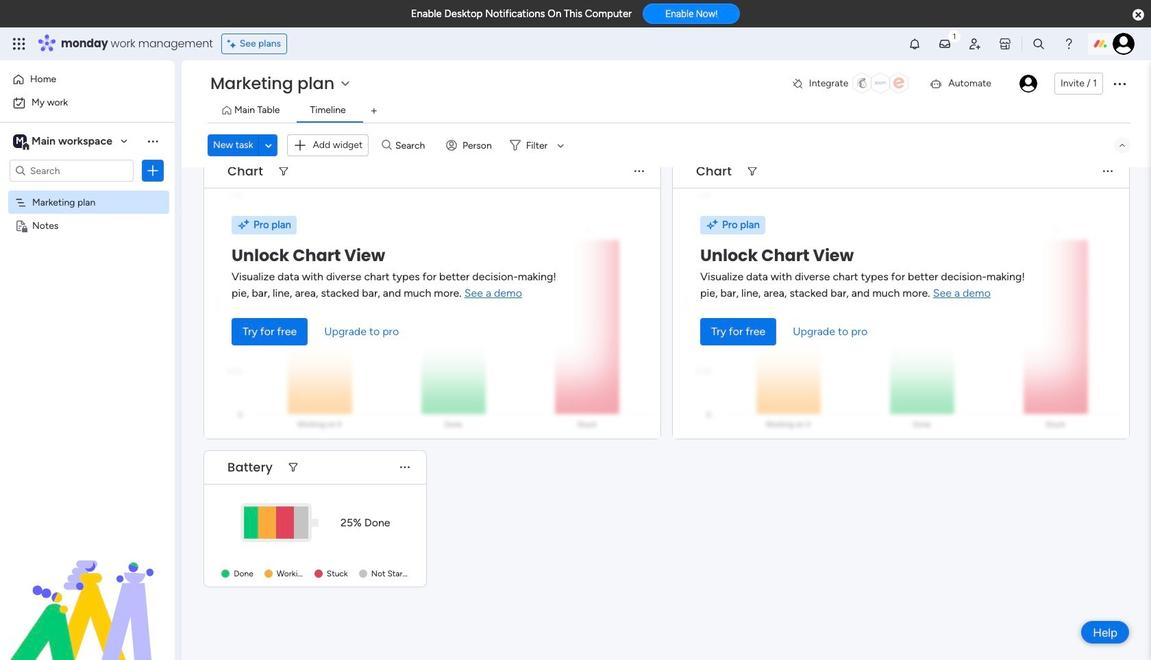 Task type: describe. For each thing, give the bounding box(es) containing it.
lottie animation element
[[0, 522, 175, 660]]

options image
[[1112, 75, 1128, 92]]

workspace selection element
[[13, 133, 115, 151]]

select product image
[[12, 37, 26, 51]]

angle down image
[[265, 140, 272, 150]]

help image
[[1063, 37, 1076, 51]]

0 vertical spatial kendall parks image
[[1113, 33, 1135, 55]]

arrow down image
[[553, 137, 569, 154]]

more dots image
[[400, 462, 410, 473]]

monday marketplace image
[[999, 37, 1013, 51]]

see plans image
[[227, 36, 240, 51]]

add view image
[[371, 106, 377, 116]]

lottie animation image
[[0, 522, 175, 660]]

options image
[[146, 164, 160, 178]]

dapulse close image
[[1133, 8, 1145, 22]]

private board image
[[14, 219, 27, 232]]

workspace options image
[[146, 134, 160, 148]]

1 more dots image from the left
[[635, 166, 644, 177]]

2 vertical spatial option
[[0, 190, 175, 192]]

search everything image
[[1033, 37, 1046, 51]]

v2 search image
[[382, 138, 392, 153]]



Task type: vqa. For each thing, say whether or not it's contained in the screenshot.
rightmost Public Dashboard icon
no



Task type: locate. For each thing, give the bounding box(es) containing it.
0 horizontal spatial kendall parks image
[[1020, 75, 1038, 93]]

invite members image
[[969, 37, 982, 51]]

collapse image
[[1118, 140, 1128, 151]]

Search field
[[392, 136, 433, 155]]

option
[[8, 69, 167, 90], [8, 92, 167, 114], [0, 190, 175, 192]]

update feed image
[[939, 37, 952, 51]]

1 vertical spatial kendall parks image
[[1020, 75, 1038, 93]]

None field
[[224, 162, 267, 180], [693, 162, 736, 180], [224, 459, 276, 476], [224, 162, 267, 180], [693, 162, 736, 180], [224, 459, 276, 476]]

list box
[[0, 188, 175, 422]]

kendall parks image down dapulse close icon
[[1113, 33, 1135, 55]]

1 vertical spatial option
[[8, 92, 167, 114]]

notifications image
[[908, 37, 922, 51]]

0 horizontal spatial more dots image
[[635, 166, 644, 177]]

0 vertical spatial option
[[8, 69, 167, 90]]

tab list
[[208, 100, 1131, 123]]

main content
[[182, 0, 1152, 660]]

kendall parks image down search everything icon
[[1020, 75, 1038, 93]]

1 horizontal spatial more dots image
[[1104, 166, 1113, 177]]

1 horizontal spatial kendall parks image
[[1113, 33, 1135, 55]]

workspace image
[[13, 134, 27, 149]]

2 more dots image from the left
[[1104, 166, 1113, 177]]

1 image
[[949, 28, 961, 44]]

tab
[[363, 100, 385, 122]]

more dots image
[[635, 166, 644, 177], [1104, 166, 1113, 177]]

Search in workspace field
[[29, 163, 114, 179]]

kendall parks image
[[1113, 33, 1135, 55], [1020, 75, 1038, 93]]



